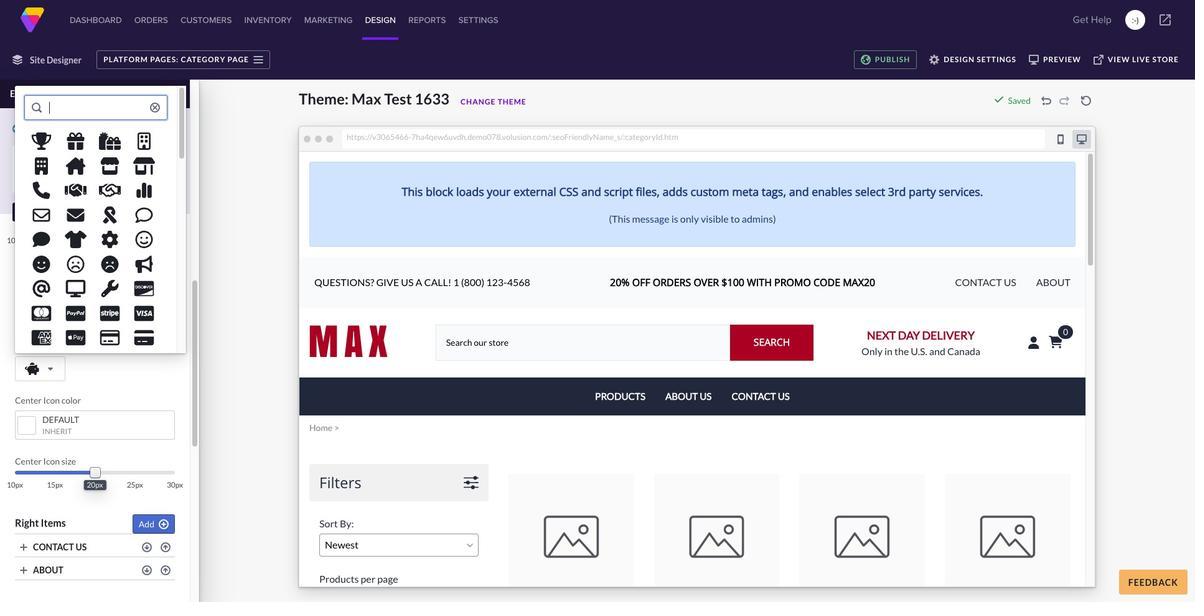 Task type: locate. For each thing, give the bounding box(es) containing it.
settings button
[[456, 0, 501, 40]]

add
[[139, 519, 154, 530]]

color for left icon color
[[50, 151, 69, 161]]

live
[[1133, 55, 1151, 64]]

icon up phone image at the left of page
[[32, 97, 48, 108]]

left up phone image at the left of page
[[15, 97, 30, 108]]

default inherit
[[42, 170, 79, 192], [42, 415, 79, 437]]

size for center icon size
[[61, 457, 76, 467]]

1 default inherit from the top
[[42, 170, 79, 192]]

0 vertical spatial block
[[34, 88, 66, 99]]

design
[[944, 55, 975, 64]]

pages
[[76, 177, 95, 186]]

1 left from the top
[[15, 97, 30, 108]]

1 vertical spatial default
[[42, 415, 79, 425]]

edit text
[[21, 282, 54, 292]]

feedback
[[1129, 578, 1179, 588]]

1 vertical spatial block
[[62, 153, 84, 164]]

1 vertical spatial default inherit
[[42, 415, 79, 437]]

:-
[[1132, 14, 1137, 26]]

icon up is
[[32, 151, 48, 161]]

edit for edit block
[[10, 88, 32, 99]]

center for center icon color
[[15, 395, 42, 406]]

edit up phone image at the left of page
[[10, 88, 32, 99]]

icon for center icon color
[[43, 395, 60, 406]]

icon down appear
[[32, 212, 48, 222]]

customers
[[181, 14, 232, 26]]

enable
[[39, 310, 65, 321]]

0 vertical spatial left
[[15, 97, 30, 108]]

left icon size
[[15, 212, 64, 222]]

0 vertical spatial size
[[50, 212, 64, 222]]

3 left from the top
[[15, 212, 30, 222]]

icon down center icon
[[43, 395, 60, 406]]

contact
[[33, 542, 74, 553]]

2 default inherit from the top
[[42, 415, 79, 437]]

left down will
[[15, 212, 30, 222]]

4 center from the top
[[15, 457, 42, 467]]

2 slider from the top
[[90, 468, 100, 478]]

1 vertical spatial slider
[[90, 468, 100, 478]]

left
[[15, 97, 30, 108], [15, 151, 30, 161], [15, 212, 30, 222]]

2 vertical spatial left
[[15, 212, 30, 222]]

about heading
[[15, 558, 175, 580]]

3 center from the top
[[15, 395, 42, 406]]

icon for center icon size
[[43, 457, 60, 467]]

icon
[[93, 310, 109, 321]]

design settings
[[944, 55, 1017, 64]]

from
[[66, 166, 82, 175]]

center for center icon
[[15, 342, 42, 353]]

will
[[20, 177, 31, 186]]

1 vertical spatial inherit
[[42, 427, 72, 437]]

page
[[228, 55, 249, 64]]

color
[[50, 151, 69, 161], [61, 395, 81, 406]]

1 default from the top
[[42, 170, 79, 181]]

platform
[[104, 55, 148, 64]]

left up this at the left of the page
[[15, 151, 30, 161]]

:-) link
[[1126, 10, 1146, 30]]

feedback button
[[1120, 570, 1188, 595]]

1 inherit from the top
[[42, 182, 72, 192]]

piggy bank image
[[25, 363, 39, 376]]

icon down enable
[[43, 342, 60, 353]]

center up 'edit text' button
[[15, 262, 42, 273]]

1633
[[415, 90, 450, 108]]

right items
[[15, 517, 66, 529]]

block down site designer
[[34, 88, 66, 99]]

menu
[[63, 123, 95, 135]]

your down global
[[104, 177, 119, 186]]

icon for left icon size
[[32, 212, 48, 222]]

2 inherit from the top
[[42, 427, 72, 437]]

settings
[[977, 55, 1017, 64]]

center content
[[15, 262, 75, 273]]

0 vertical spatial slider
[[90, 224, 100, 234]]

is
[[35, 166, 40, 175]]

theme
[[498, 97, 527, 106]]

default inherit for left icon color
[[42, 170, 79, 192]]

preview
[[1044, 55, 1082, 64]]

default for center icon color
[[42, 415, 79, 425]]

color for center icon color
[[61, 395, 81, 406]]

us
[[76, 542, 87, 553]]

center icon
[[15, 342, 60, 353]]

change
[[461, 97, 496, 106]]

1 horizontal spatial your
[[104, 177, 119, 186]]

this
[[20, 166, 34, 175]]

slider
[[90, 224, 100, 234], [90, 468, 100, 478]]

icon
[[32, 97, 48, 108], [32, 151, 48, 161], [32, 212, 48, 222], [43, 342, 60, 353], [43, 395, 60, 406], [43, 457, 60, 467]]

volusion-logo link
[[20, 7, 45, 32]]

max
[[352, 90, 382, 108]]

mega menu header
[[29, 123, 141, 135]]

0 vertical spatial default
[[42, 170, 79, 181]]

left icon
[[15, 97, 48, 108]]

default inherit for center icon color
[[42, 415, 79, 437]]

1 vertical spatial size
[[61, 457, 76, 467]]

contact us button
[[15, 538, 138, 557]]

1 slider from the top
[[90, 224, 100, 234]]

edit inside button
[[21, 282, 37, 292]]

view
[[1108, 55, 1131, 64]]

0 vertical spatial inherit
[[42, 182, 72, 192]]

0 vertical spatial default inherit
[[42, 170, 79, 192]]

center down piggy bank icon
[[15, 395, 42, 406]]

center up right
[[15, 457, 42, 467]]

center icon size
[[15, 457, 76, 467]]

1 center from the top
[[15, 262, 42, 273]]

0 vertical spatial color
[[50, 151, 69, 161]]

all
[[67, 177, 74, 186]]

dashboard
[[70, 14, 122, 26]]

1 vertical spatial color
[[61, 395, 81, 406]]

your up "pages"
[[83, 166, 98, 175]]

inherit for center icon color
[[42, 427, 72, 437]]

sidebar element
[[0, 0, 199, 603]]

design settings button
[[924, 50, 1023, 69]]

1 vertical spatial left
[[15, 151, 30, 161]]

0 vertical spatial edit
[[10, 88, 32, 99]]

contact us heading
[[15, 535, 175, 557]]

inventory button
[[242, 0, 294, 40]]

edit block
[[10, 88, 66, 99]]

help
[[1092, 12, 1112, 27]]

block up from
[[62, 153, 84, 164]]

inherit
[[42, 182, 72, 192], [42, 427, 72, 437]]

1 vertical spatial edit
[[21, 282, 37, 292]]

center
[[15, 262, 42, 273], [15, 342, 42, 353], [15, 395, 42, 406], [15, 457, 42, 467]]

edit text button
[[15, 277, 61, 296]]

default for left icon color
[[42, 170, 79, 181]]

https://v3065466-
[[347, 132, 412, 142]]

right
[[15, 517, 39, 529]]

change theme
[[461, 97, 527, 106]]

store
[[1153, 55, 1180, 64]]

theme:
[[299, 90, 349, 108]]

inherit down a
[[42, 182, 72, 192]]

center for center content
[[15, 262, 42, 273]]

content
[[43, 262, 75, 273]]

edit left text
[[21, 282, 37, 292]]

2 left from the top
[[15, 151, 30, 161]]

pages:
[[150, 55, 179, 64]]

icon down center icon color
[[43, 457, 60, 467]]

global template image
[[12, 124, 22, 134]]

2 center from the top
[[15, 342, 42, 353]]

edit
[[10, 88, 32, 99], [21, 282, 37, 292]]

this
[[46, 153, 61, 164]]

2 default from the top
[[42, 415, 79, 425]]

inherit up center icon size
[[42, 427, 72, 437]]

it
[[156, 166, 161, 175]]

marketing
[[304, 14, 353, 26]]

contact us
[[33, 542, 87, 553]]

0 horizontal spatial your
[[83, 166, 98, 175]]

center up piggy bank icon
[[15, 342, 42, 353]]

center icon color
[[15, 395, 81, 406]]

saved
[[1009, 95, 1031, 106]]

site.
[[121, 177, 134, 186]]

block down this on the top
[[47, 166, 65, 175]]



Task type: vqa. For each thing, say whether or not it's contained in the screenshot.
Publish button
yes



Task type: describe. For each thing, give the bounding box(es) containing it.
on
[[57, 177, 65, 186]]

header
[[98, 123, 141, 135]]

reports
[[409, 14, 446, 26]]

orders
[[134, 14, 168, 26]]

template,
[[123, 166, 154, 175]]

left icon color
[[15, 151, 69, 161]]

left for left icon color
[[15, 151, 30, 161]]

about
[[33, 565, 63, 576]]

inherit for left icon color
[[42, 182, 72, 192]]

saved image
[[994, 95, 1004, 105]]

7ha4qew6uvdh.demo078.volusion.com/:seofriendlyname_s/:categoryid.htm
[[412, 132, 679, 142]]

)
[[1137, 14, 1139, 26]]

design
[[365, 14, 396, 26]]

get
[[1073, 12, 1089, 27]]

2 vertical spatial block
[[47, 166, 65, 175]]

slider for center icon size
[[90, 468, 100, 478]]

view live store button
[[1088, 50, 1186, 69]]

phone image
[[25, 118, 37, 131]]

1 vertical spatial your
[[104, 177, 119, 186]]

get help link
[[1070, 7, 1116, 32]]

Search icons text field
[[24, 95, 168, 120]]

icon for left icon
[[32, 97, 48, 108]]

text
[[38, 282, 54, 292]]

center
[[66, 310, 91, 321]]

global
[[100, 166, 121, 175]]

view live store
[[1108, 55, 1180, 64]]

settings
[[459, 14, 499, 26]]

dashboard image
[[20, 7, 45, 32]]

designer
[[47, 54, 82, 65]]

slider for left icon size
[[90, 224, 100, 234]]

site
[[30, 54, 45, 65]]

preview button
[[1023, 50, 1088, 69]]

dashboard link
[[67, 0, 124, 40]]

0 vertical spatial your
[[83, 166, 98, 175]]

https://v3065466-7ha4qew6uvdh.demo078.volusion.com/:seofriendlyname_s/:categoryid.htm
[[347, 132, 679, 142]]

left for left icon size
[[15, 212, 30, 222]]

customers button
[[178, 0, 234, 40]]

category
[[181, 55, 226, 64]]

publish button
[[854, 50, 918, 69]]

a
[[42, 166, 45, 175]]

edit for edit text
[[21, 282, 37, 292]]

about button
[[15, 561, 138, 580]]

theme: max test 1633
[[299, 90, 450, 108]]

mega
[[29, 123, 60, 135]]

icon for left icon color
[[32, 151, 48, 161]]

appear
[[33, 177, 56, 186]]

design button
[[363, 0, 399, 40]]

orders button
[[132, 0, 171, 40]]

items
[[41, 517, 66, 529]]

size for left icon size
[[50, 212, 64, 222]]

about this block this is a block from your global template, it will appear on all pages of your site.
[[20, 153, 161, 186]]

platform pages: category page
[[104, 55, 249, 64]]

icon for center icon
[[43, 342, 60, 353]]

marketing button
[[302, 0, 355, 40]]

reports button
[[406, 0, 449, 40]]

site designer
[[30, 54, 82, 65]]

platform pages: category page button
[[97, 50, 270, 69]]

left for left icon
[[15, 97, 30, 108]]

of
[[96, 177, 103, 186]]

add button
[[133, 515, 175, 534]]

:-)
[[1132, 14, 1139, 26]]

center for center icon size
[[15, 457, 42, 467]]

inventory
[[244, 14, 292, 26]]

publish
[[875, 55, 911, 64]]

about
[[20, 153, 44, 164]]



